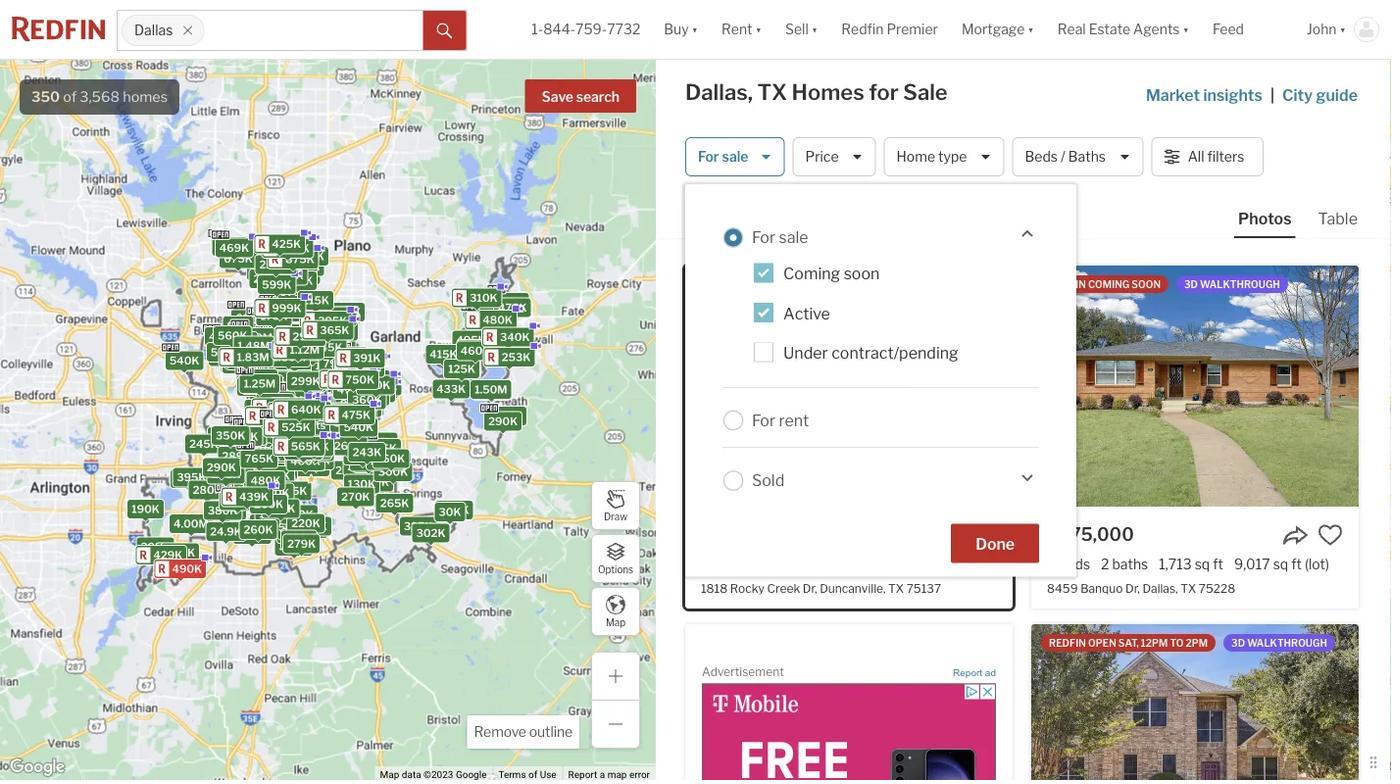 Task type: vqa. For each thing, say whether or not it's contained in the screenshot.
3.40M
yes



Task type: locate. For each thing, give the bounding box(es) containing it.
650k
[[274, 269, 304, 282], [229, 350, 259, 363]]

2 vertical spatial for
[[752, 411, 776, 430]]

215k up '79.8k'
[[302, 294, 329, 307]]

1 vertical spatial for
[[752, 228, 776, 247]]

for sale button
[[686, 137, 785, 177]]

0 vertical spatial 245k
[[288, 421, 317, 434]]

ft for 9,017 sq ft (lot)
[[1292, 556, 1303, 573]]

899k
[[291, 328, 321, 340], [224, 336, 253, 348]]

670k
[[170, 355, 199, 367]]

200k down 800k
[[298, 347, 328, 360]]

▾ right john
[[1340, 21, 1347, 38]]

150k
[[232, 430, 260, 442], [291, 444, 319, 456]]

300k
[[330, 410, 360, 423], [299, 441, 329, 454], [300, 446, 330, 458], [251, 457, 281, 469], [359, 462, 389, 475], [378, 466, 408, 478], [237, 529, 267, 542], [279, 540, 309, 553]]

225k up 160k
[[365, 436, 394, 449]]

190k down 463k
[[259, 495, 287, 508]]

565k up 199k
[[291, 440, 321, 453]]

359k
[[213, 505, 242, 518]]

1 horizontal spatial (lot)
[[1306, 556, 1330, 573]]

430k down 391k
[[368, 380, 398, 393]]

579k
[[266, 245, 295, 258]]

favorite button checkbox up 0.45 acre (lot)
[[972, 523, 998, 548]]

beds / baths
[[1026, 148, 1106, 165]]

24.9k
[[210, 526, 242, 539]]

1 favorite button checkbox from the left
[[972, 523, 998, 548]]

0 vertical spatial 150k
[[232, 430, 260, 442]]

1 vertical spatial 240k
[[254, 404, 284, 417]]

1 vertical spatial 125k
[[448, 363, 476, 376]]

1 horizontal spatial for sale
[[752, 228, 809, 247]]

0 horizontal spatial 480k
[[251, 475, 281, 488]]

1.25m up 1.70m
[[244, 378, 276, 391]]

225k
[[365, 436, 394, 449], [348, 461, 376, 473]]

290k left 2.70m
[[207, 462, 236, 474]]

save search
[[542, 89, 620, 105]]

245k down 690k
[[288, 421, 317, 434]]

110k up 385k
[[280, 447, 306, 459]]

0 vertical spatial 299k
[[291, 375, 320, 388]]

sale left price
[[722, 148, 749, 165]]

849k
[[256, 372, 285, 385], [280, 399, 310, 412]]

1 vertical spatial 675k
[[284, 275, 313, 288]]

425k
[[272, 238, 301, 251], [209, 331, 238, 343], [283, 340, 312, 352], [283, 340, 312, 352], [258, 399, 287, 412], [266, 503, 296, 516]]

ft right 9,017
[[1292, 556, 1303, 573]]

345k
[[472, 311, 501, 324]]

▾ for sell ▾
[[812, 21, 818, 38]]

price button
[[793, 137, 876, 177]]

3d for redfin coming soon
[[1185, 279, 1199, 290]]

0.45 acre (lot)
[[893, 556, 982, 573]]

79.8k
[[321, 310, 352, 323]]

245k left 289k
[[189, 438, 219, 451]]

3 ▾ from the left
[[812, 21, 818, 38]]

215k down 75k
[[286, 534, 313, 547]]

3d for redfin open sat, 12pm to 2pm
[[1232, 638, 1246, 649]]

walkthrough right 'soon'
[[895, 279, 975, 290]]

302k
[[416, 527, 446, 540]]

1 vertical spatial 400k
[[331, 415, 361, 427]]

480k down 549k
[[483, 314, 513, 327]]

sale inside button
[[722, 148, 749, 165]]

190k
[[259, 495, 287, 508], [132, 503, 160, 516]]

agents
[[1134, 21, 1180, 38]]

1 vertical spatial 1.09m
[[258, 413, 291, 426]]

beds / baths button
[[1013, 137, 1144, 177]]

real
[[1058, 21, 1086, 38]]

125k
[[326, 310, 353, 323], [448, 363, 476, 376]]

0 horizontal spatial 330k
[[247, 468, 277, 481]]

225k down "243k"
[[348, 461, 376, 473]]

john
[[1307, 21, 1337, 38]]

city
[[1283, 85, 1314, 104]]

2 horizontal spatial 290k
[[489, 415, 518, 428]]

1.09m up 1.20m
[[255, 318, 287, 331]]

1 vertical spatial 365k
[[320, 324, 350, 337]]

199k
[[302, 454, 330, 467]]

0 horizontal spatial (lot)
[[958, 556, 982, 573]]

favorite button checkbox
[[972, 523, 998, 548], [1318, 523, 1344, 548]]

899k up 1.12m
[[291, 328, 321, 340]]

1 400k from the top
[[331, 306, 361, 319]]

1 horizontal spatial 245k
[[288, 421, 317, 434]]

540k
[[215, 328, 245, 341], [170, 355, 200, 367], [344, 422, 374, 434]]

400k
[[331, 306, 361, 319], [331, 415, 361, 427]]

redfin left open
[[1050, 638, 1087, 649]]

listed
[[703, 279, 739, 290]]

249k
[[360, 476, 389, 489]]

buy
[[664, 21, 689, 38]]

favorite button checkbox up 9,017 sq ft (lot)
[[1318, 523, 1344, 548]]

1.35m
[[269, 380, 301, 392], [271, 421, 303, 434]]

2 horizontal spatial 200k
[[371, 455, 401, 467]]

340k down the 1.40m
[[342, 409, 372, 422]]

dialog containing for sale
[[686, 184, 1077, 577]]

▾ for mortgage ▾
[[1028, 21, 1035, 38]]

400k up 106k
[[331, 306, 361, 319]]

0 horizontal spatial 370k
[[270, 441, 299, 453]]

360k
[[356, 390, 385, 403], [352, 394, 382, 407], [294, 420, 324, 433]]

575k
[[217, 338, 246, 351], [273, 399, 302, 412], [334, 417, 363, 430], [277, 419, 306, 432], [229, 431, 258, 443]]

dr, down baths
[[1126, 581, 1141, 596]]

285k
[[293, 374, 322, 387], [212, 431, 241, 443], [368, 442, 397, 455]]

1 horizontal spatial tx
[[889, 581, 904, 596]]

2 favorite button checkbox from the left
[[1318, 523, 1344, 548]]

2 ▾ from the left
[[756, 21, 762, 38]]

50k
[[295, 449, 317, 462]]

2.10m up 1.70m
[[254, 375, 286, 388]]

3d right the ago
[[879, 279, 893, 290]]

785k
[[290, 393, 319, 405]]

done button
[[952, 524, 1040, 563]]

1 horizontal spatial dallas,
[[1143, 581, 1179, 596]]

1 vertical spatial 480k
[[251, 475, 281, 488]]

2 horizontal spatial 3d
[[1232, 638, 1246, 649]]

remove dallas image
[[182, 25, 194, 36]]

384k
[[264, 465, 293, 478]]

683k
[[280, 242, 310, 255]]

0 vertical spatial units
[[303, 347, 330, 360]]

1 ▾ from the left
[[692, 21, 698, 38]]

6 ▾ from the left
[[1340, 21, 1347, 38]]

170k
[[327, 325, 354, 338], [262, 487, 290, 500]]

1 horizontal spatial favorite button checkbox
[[1318, 523, 1344, 548]]

creek
[[768, 581, 801, 596]]

240k
[[285, 340, 315, 352], [254, 404, 284, 417]]

0 vertical spatial 565k
[[339, 407, 368, 419]]

1 horizontal spatial sq
[[1274, 556, 1289, 573]]

2 vertical spatial 550k
[[233, 429, 263, 442]]

photo of 1818 rocky creek dr, duncanville, tx 75137 image
[[686, 266, 1013, 507]]

walkthrough for listed by redfin 23 hrs ago
[[895, 279, 975, 290]]

0 horizontal spatial sq
[[1195, 556, 1211, 573]]

330k
[[467, 304, 497, 316], [354, 455, 384, 468], [247, 468, 277, 481]]

0 horizontal spatial 469k
[[220, 242, 249, 254]]

469k
[[220, 242, 249, 254], [289, 454, 319, 466]]

1 vertical spatial 599k
[[279, 410, 309, 422]]

570k
[[341, 403, 370, 416]]

125k up 433k
[[448, 363, 476, 376]]

redfin left coming on the top
[[1050, 279, 1087, 290]]

320k down 755k
[[238, 478, 267, 491]]

540k down the 570k
[[344, 422, 374, 434]]

1,713 sq ft
[[1160, 556, 1224, 573]]

699k
[[283, 305, 312, 317], [236, 312, 265, 325], [259, 399, 289, 411], [320, 407, 350, 420], [233, 427, 262, 439]]

▾ right buy
[[692, 21, 698, 38]]

1 horizontal spatial ft
[[1292, 556, 1303, 573]]

1 vertical spatial 1.35m
[[271, 421, 303, 434]]

415k up 172k
[[430, 348, 458, 361]]

400k down the 1.40m
[[331, 415, 361, 427]]

1 horizontal spatial dr,
[[1126, 581, 1141, 596]]

599k
[[262, 278, 292, 291], [279, 410, 309, 422], [259, 427, 288, 440]]

1 vertical spatial 430k
[[368, 380, 398, 393]]

tx left homes
[[758, 79, 788, 105]]

565k down the 1.40m
[[339, 407, 368, 419]]

▾ right rent
[[756, 21, 762, 38]]

0 horizontal spatial 415k
[[216, 240, 244, 253]]

sq right 1,713
[[1195, 556, 1211, 573]]

850k up 815k
[[252, 401, 282, 413]]

favorite button image
[[1318, 523, 1344, 548]]

75228
[[1199, 581, 1236, 596]]

sale up coming
[[779, 228, 809, 247]]

2 vertical spatial 495k
[[305, 371, 335, 384]]

0 vertical spatial 585k
[[287, 269, 316, 282]]

1 horizontal spatial 650k
[[274, 269, 304, 282]]

sat,
[[1119, 638, 1139, 649]]

2 400k from the top
[[331, 415, 361, 427]]

2 vertical spatial 200k
[[158, 555, 187, 568]]

475k up the 570k
[[337, 383, 366, 396]]

tx down 1,713 sq ft
[[1181, 581, 1197, 596]]

2 vertical spatial 215k
[[286, 534, 313, 547]]

4.00m
[[174, 518, 209, 530]]

0 vertical spatial 540k
[[215, 328, 245, 341]]

1.30m
[[282, 371, 314, 384], [261, 406, 294, 419], [263, 410, 295, 423]]

525k
[[251, 265, 280, 278], [249, 403, 278, 416], [253, 407, 282, 419], [282, 421, 311, 434]]

real estate agents ▾
[[1058, 21, 1190, 38]]

ft for 1,713 sq ft
[[1214, 556, 1224, 573]]

2 ft from the left
[[1292, 556, 1303, 573]]

sell ▾ button
[[786, 0, 818, 59]]

dialog
[[686, 184, 1077, 577]]

for
[[869, 79, 899, 105]]

2.00m down 349k
[[257, 418, 292, 431]]

895k down 305k
[[340, 398, 370, 411]]

2 baths
[[1102, 556, 1149, 573]]

389k up 1.08m
[[341, 354, 371, 367]]

3d for listed by redfin 23 hrs ago
[[879, 279, 893, 290]]

1 vertical spatial 260k
[[254, 498, 284, 511]]

2 units down 800k
[[294, 347, 330, 360]]

2.10m
[[252, 250, 284, 262], [254, 375, 286, 388]]

0 horizontal spatial 240k
[[254, 404, 284, 417]]

1.20m
[[257, 335, 290, 348]]

submit search image
[[437, 23, 453, 39]]

1 horizontal spatial 565k
[[339, 407, 368, 419]]

1 vertical spatial 170k
[[262, 487, 290, 500]]

320k down 319k
[[362, 387, 391, 400]]

0 horizontal spatial 460k
[[291, 455, 321, 468]]

389k down the 865k
[[493, 410, 523, 423]]

260k
[[361, 379, 391, 392], [254, 498, 284, 511], [244, 524, 273, 537]]

dr, right creek
[[803, 581, 818, 596]]

433k
[[437, 383, 466, 396]]

0 vertical spatial 125k
[[326, 310, 353, 323]]

0 vertical spatial 625k
[[224, 332, 254, 345]]

3d
[[879, 279, 893, 290], [1185, 279, 1199, 290], [1232, 638, 1246, 649]]

insights
[[1204, 85, 1263, 104]]

redfin left 23
[[757, 279, 794, 290]]

rent ▾
[[722, 21, 762, 38]]

305k
[[341, 381, 371, 394]]

photo of 8459 banquo dr, dallas, tx 75228 image
[[1032, 266, 1360, 507]]

ad region
[[702, 684, 997, 781]]

table
[[1319, 209, 1359, 228]]

290k down the 865k
[[489, 415, 518, 428]]

sq for 1,713
[[1195, 556, 1211, 573]]

480k down 2.70m
[[251, 475, 281, 488]]

895k down 505k
[[283, 264, 312, 277]]

799k
[[323, 357, 352, 370]]

walkthrough for redfin coming soon
[[1201, 279, 1281, 290]]

1 sq from the left
[[1195, 556, 1211, 573]]

report ad
[[954, 668, 997, 679]]

340k up "253k"
[[500, 331, 530, 344]]

ago
[[834, 279, 855, 290]]

▾
[[692, 21, 698, 38], [756, 21, 762, 38], [812, 21, 818, 38], [1028, 21, 1035, 38], [1183, 21, 1190, 38], [1340, 21, 1347, 38]]

1.60m
[[281, 401, 314, 414]]

110k
[[280, 447, 306, 459], [280, 447, 306, 460]]

▾ right agents
[[1183, 21, 1190, 38]]

0 vertical spatial 460k
[[461, 345, 491, 358]]

430k down 115k
[[322, 335, 352, 348]]

215k up 279k
[[300, 520, 328, 533]]

8459 banquo dr, dallas, tx 75228
[[1048, 581, 1236, 596]]

0 horizontal spatial sale
[[722, 148, 749, 165]]

1 vertical spatial 2 units
[[270, 401, 306, 414]]

1 horizontal spatial 469k
[[289, 454, 319, 466]]

170k down 463k
[[262, 487, 290, 500]]

125k up 106k
[[326, 310, 353, 323]]

0 vertical spatial 370k
[[311, 314, 340, 327]]

0 vertical spatial 310k
[[470, 292, 498, 305]]

3d walkthrough down 9,017 sq ft (lot)
[[1232, 638, 1328, 649]]

1.53m
[[257, 375, 289, 388]]

1 ft from the left
[[1214, 556, 1224, 573]]

3d right the soon
[[1185, 279, 1199, 290]]

260k right 24.9k
[[244, 524, 273, 537]]

3d walkthrough down photos
[[1185, 279, 1281, 290]]

walkthrough down 'photos' button
[[1201, 279, 1281, 290]]

0 horizontal spatial ft
[[1214, 556, 1224, 573]]

2 units up 605k
[[270, 401, 306, 414]]

415k left 579k
[[216, 240, 244, 253]]

0 horizontal spatial 560k
[[218, 330, 248, 343]]

1-
[[532, 21, 544, 38]]

dallas, down rent
[[686, 79, 753, 105]]

2 (lot) from the left
[[1306, 556, 1330, 573]]

3d walkthrough up contract/pending
[[879, 279, 975, 290]]

7732
[[607, 21, 641, 38]]

2 vertical spatial 375k
[[224, 495, 252, 508]]

4 ▾ from the left
[[1028, 21, 1035, 38]]

all filters
[[1189, 148, 1245, 165]]

1 vertical spatial 310k
[[303, 448, 331, 461]]

844-
[[544, 21, 576, 38]]

1 vertical spatial 850k
[[252, 401, 282, 413]]

700k
[[280, 410, 309, 422]]

map region
[[0, 0, 869, 781]]

222k
[[336, 465, 364, 477]]

(lot) down favorite button icon
[[1306, 556, 1330, 573]]

0 horizontal spatial 310k
[[222, 471, 250, 484]]

2 sq from the left
[[1274, 556, 1289, 573]]

170k down 72.5k
[[327, 325, 354, 338]]

1.09m down 349k
[[258, 413, 291, 426]]

▾ right "mortgage"
[[1028, 21, 1035, 38]]

walkthrough down 9,017 sq ft (lot)
[[1248, 638, 1328, 649]]

2 vertical spatial 599k
[[259, 427, 288, 440]]

330k up '249k'
[[354, 455, 384, 468]]

340k up 490k at the bottom of the page
[[165, 547, 195, 559]]

1 vertical spatial 290k
[[207, 462, 236, 474]]

1 vertical spatial 469k
[[289, 454, 319, 466]]

ft up 75228
[[1214, 556, 1224, 573]]

2.05m
[[247, 373, 281, 386]]

1 horizontal spatial 540k
[[215, 328, 245, 341]]

200k
[[298, 347, 328, 360], [371, 455, 401, 467], [158, 555, 187, 568]]

1 vertical spatial 215k
[[300, 520, 328, 533]]

2 vertical spatial 540k
[[344, 422, 374, 434]]

None search field
[[205, 11, 423, 50]]

dallas, down 1,713
[[1143, 581, 1179, 596]]

365k down 683k
[[291, 261, 320, 273]]

1 vertical spatial 150k
[[291, 444, 319, 456]]

tx down 0.45
[[889, 581, 904, 596]]

0 vertical spatial 225k
[[365, 436, 394, 449]]

homes
[[123, 88, 168, 105]]

1.98m
[[227, 358, 259, 371]]

3.40m
[[260, 351, 295, 364]]

899k down 99k
[[224, 336, 253, 348]]

0 vertical spatial 675k
[[224, 253, 253, 266]]

850k down 775k
[[281, 273, 311, 286]]

540k up 680k
[[215, 328, 245, 341]]

635k
[[495, 343, 524, 356]]

2.10m up 3.00m
[[252, 250, 284, 262]]

▾ right the sell
[[812, 21, 818, 38]]

(lot)
[[958, 556, 982, 573], [1306, 556, 1330, 573]]

1 horizontal spatial 3d
[[1185, 279, 1199, 290]]

sq right 9,017
[[1274, 556, 1289, 573]]

2 units down 690k
[[290, 419, 326, 432]]



Task type: describe. For each thing, give the bounding box(es) containing it.
0 vertical spatial 1.09m
[[255, 318, 287, 331]]

289k
[[222, 450, 251, 463]]

1 horizontal spatial 320k
[[362, 387, 391, 400]]

0 horizontal spatial 320k
[[238, 478, 267, 491]]

1.70m
[[254, 395, 286, 408]]

baths
[[1069, 148, 1106, 165]]

679k
[[280, 286, 309, 299]]

0 vertical spatial 469k
[[220, 242, 249, 254]]

463k
[[261, 470, 290, 482]]

draw
[[604, 511, 628, 523]]

|
[[1271, 85, 1275, 104]]

385k
[[296, 461, 326, 474]]

1 vertical spatial 849k
[[280, 399, 310, 412]]

redfin coming soon
[[1050, 279, 1161, 290]]

favorite button image
[[972, 523, 998, 548]]

319k
[[359, 374, 386, 387]]

355k
[[289, 444, 319, 457]]

mortgage ▾ button
[[962, 0, 1035, 59]]

remove outline button
[[467, 716, 580, 749]]

3d walkthrough for listed by redfin 23 hrs ago
[[879, 279, 975, 290]]

2 horizontal spatial 330k
[[467, 304, 497, 316]]

0 vertical spatial 2.00m
[[241, 370, 276, 383]]

beds
[[1026, 148, 1058, 165]]

2 vertical spatial 2 units
[[290, 419, 326, 432]]

0 horizontal spatial 200k
[[158, 555, 187, 568]]

1 vertical spatial 340k
[[342, 409, 372, 422]]

redfin premier button
[[830, 0, 950, 59]]

2 vertical spatial 310k
[[222, 471, 250, 484]]

1 vertical spatial units
[[279, 401, 306, 414]]

for inside 'for sale' button
[[698, 148, 720, 165]]

755k
[[236, 462, 265, 474]]

475k down the 1.40m
[[342, 409, 371, 422]]

0 horizontal spatial 285k
[[212, 431, 241, 443]]

391k
[[353, 352, 381, 365]]

3d walkthrough for redfin open sat, 12pm to 2pm
[[1232, 638, 1328, 649]]

2 vertical spatial 640k
[[274, 422, 304, 435]]

680k
[[225, 347, 255, 359]]

home
[[897, 148, 936, 165]]

765k
[[245, 453, 274, 465]]

options button
[[591, 535, 641, 584]]

1 (lot) from the left
[[958, 556, 982, 573]]

0 horizontal spatial 430k
[[322, 335, 352, 348]]

175k
[[261, 310, 288, 323]]

soon
[[1132, 279, 1161, 290]]

rent
[[722, 21, 753, 38]]

1 horizontal spatial 1.50m
[[475, 383, 508, 396]]

0 horizontal spatial 1.50m
[[277, 394, 309, 407]]

0 vertical spatial 240k
[[285, 340, 315, 352]]

mortgage ▾ button
[[950, 0, 1046, 59]]

0 horizontal spatial 290k
[[207, 462, 236, 474]]

2 vertical spatial 290k
[[286, 533, 315, 545]]

0 vertical spatial 290k
[[489, 415, 518, 428]]

2 vertical spatial 260k
[[244, 524, 273, 537]]

0 horizontal spatial 389k
[[341, 354, 371, 367]]

0 vertical spatial 2.20m
[[239, 331, 273, 344]]

search
[[577, 89, 620, 105]]

feed
[[1213, 21, 1245, 38]]

1 vertical spatial 650k
[[229, 350, 259, 363]]

acre
[[927, 556, 955, 573]]

0 vertical spatial 850k
[[281, 273, 311, 286]]

172k
[[450, 362, 477, 375]]

192k
[[314, 344, 341, 357]]

sq for 9,017
[[1274, 556, 1289, 573]]

1 dr, from the left
[[803, 581, 818, 596]]

0 vertical spatial 560k
[[218, 330, 248, 343]]

280k up 449k
[[262, 478, 291, 491]]

all
[[1189, 148, 1205, 165]]

429k
[[153, 549, 183, 562]]

259k
[[338, 464, 367, 477]]

redfin premier
[[842, 21, 939, 38]]

115k
[[319, 320, 345, 333]]

490k
[[172, 563, 202, 576]]

0 horizontal spatial 190k
[[132, 503, 160, 516]]

options
[[598, 564, 634, 576]]

google image
[[5, 755, 70, 781]]

1 horizontal spatial 170k
[[327, 325, 354, 338]]

market insights | city guide
[[1147, 85, 1359, 104]]

195k
[[266, 521, 293, 534]]

253k
[[502, 351, 531, 364]]

for sale inside button
[[698, 148, 749, 165]]

3 beds
[[1048, 556, 1091, 573]]

499k up 9.45m
[[267, 357, 297, 369]]

350
[[31, 88, 60, 105]]

140k
[[262, 467, 290, 480]]

750k down 785k on the left bottom of page
[[302, 407, 331, 419]]

sale inside dialog
[[779, 228, 809, 247]]

3,568
[[80, 88, 120, 105]]

remove
[[474, 724, 527, 741]]

1.25m up 725k
[[279, 354, 311, 367]]

465k
[[211, 336, 240, 348]]

975k
[[244, 453, 273, 466]]

1818 rocky creek dr, duncanville, tx 75137
[[701, 581, 942, 596]]

0 vertical spatial 650k
[[274, 269, 304, 282]]

1 horizontal spatial 330k
[[354, 455, 384, 468]]

160k
[[377, 453, 405, 466]]

475k up 635k
[[498, 302, 527, 314]]

duncanville,
[[820, 581, 886, 596]]

229k
[[254, 273, 282, 285]]

redfin for redfin open sat, 12pm to 2pm
[[1050, 638, 1087, 649]]

1.18m
[[332, 363, 363, 375]]

2 horizontal spatial 540k
[[344, 422, 374, 434]]

next button image
[[978, 377, 998, 397]]

guide
[[1317, 85, 1359, 104]]

walkthrough for redfin open sat, 12pm to 2pm
[[1248, 638, 1328, 649]]

2 vertical spatial 625k
[[242, 460, 271, 472]]

premier
[[887, 21, 939, 38]]

▾ for john ▾
[[1340, 21, 1347, 38]]

1 horizontal spatial 415k
[[430, 348, 458, 361]]

9.45m
[[261, 375, 296, 388]]

0 vertical spatial 895k
[[283, 264, 312, 277]]

280k up 380k
[[193, 484, 222, 497]]

475k down 305k
[[336, 398, 365, 411]]

750k down 683k
[[283, 258, 313, 271]]

▾ for rent ▾
[[756, 21, 762, 38]]

5 ▾ from the left
[[1183, 21, 1190, 38]]

499k up 2.50m
[[241, 430, 271, 442]]

photo of 6605 warwick dr, rowlett, tx 75087 image
[[1032, 625, 1360, 781]]

3d walkthrough for redfin coming soon
[[1185, 279, 1281, 290]]

real estate agents ▾ button
[[1046, 0, 1202, 59]]

1 vertical spatial 2.00m
[[257, 418, 292, 431]]

redfin for redfin coming soon
[[1050, 279, 1087, 290]]

230k
[[284, 509, 314, 521]]

325k
[[404, 520, 433, 533]]

1 vertical spatial 245k
[[189, 438, 219, 451]]

99k
[[227, 320, 250, 332]]

505k
[[295, 250, 325, 263]]

0 horizontal spatial 899k
[[224, 336, 253, 348]]

1 vertical spatial 225k
[[348, 461, 376, 473]]

2 vertical spatial 675k
[[278, 402, 307, 414]]

save
[[542, 89, 574, 105]]

1 horizontal spatial 585k
[[318, 316, 348, 329]]

1 vertical spatial 495k
[[335, 355, 364, 368]]

1 horizontal spatial 150k
[[291, 444, 319, 456]]

0 vertical spatial 2 units
[[294, 347, 330, 360]]

1 vertical spatial 299k
[[304, 417, 334, 430]]

280k down "327k"
[[242, 485, 271, 498]]

1 vertical spatial 370k
[[270, 441, 299, 453]]

0 vertical spatial 495k
[[457, 334, 486, 347]]

475k right 329k
[[494, 340, 523, 353]]

open
[[1089, 638, 1117, 649]]

map
[[606, 617, 626, 629]]

995k
[[273, 257, 303, 270]]

800k
[[307, 334, 337, 347]]

1 vertical spatial 255k
[[291, 517, 320, 530]]

9,017
[[1235, 556, 1271, 573]]

1 horizontal spatial 285k
[[293, 374, 322, 387]]

1 horizontal spatial 389k
[[493, 410, 523, 423]]

9,017 sq ft (lot)
[[1235, 556, 1330, 573]]

750k up 1.80m
[[308, 345, 337, 357]]

0 vertical spatial 550k
[[351, 361, 381, 374]]

listed by redfin 23 hrs ago
[[703, 279, 855, 290]]

1 vertical spatial 2.20m
[[231, 354, 264, 367]]

2 dr, from the left
[[1126, 581, 1141, 596]]

75k
[[293, 517, 314, 530]]

2 horizontal spatial tx
[[1181, 581, 1197, 596]]

for rent
[[752, 411, 809, 430]]

rent ▾ button
[[722, 0, 762, 59]]

750k up the 1.40m
[[346, 374, 375, 387]]

mortgage ▾
[[962, 21, 1035, 38]]

save search button
[[525, 79, 637, 113]]

1 horizontal spatial 895k
[[340, 398, 370, 411]]

0 horizontal spatial 585k
[[287, 269, 316, 282]]

1 vertical spatial 625k
[[221, 350, 250, 363]]

0 horizontal spatial 125k
[[326, 310, 353, 323]]

0 vertical spatial 599k
[[262, 278, 292, 291]]

110k up 384k
[[280, 447, 306, 460]]

0 vertical spatial 255k
[[293, 376, 322, 389]]

0 horizontal spatial 170k
[[262, 487, 290, 500]]

▾ for buy ▾
[[692, 21, 698, 38]]

banquo
[[1081, 581, 1124, 596]]

1 horizontal spatial 190k
[[259, 495, 287, 508]]

0.45
[[893, 556, 924, 573]]

type
[[939, 148, 968, 165]]

photos button
[[1235, 208, 1315, 238]]

beds
[[1059, 556, 1091, 573]]

2.70m
[[239, 461, 272, 474]]

0 vertical spatial 1.35m
[[269, 380, 301, 392]]

2 horizontal spatial 285k
[[368, 442, 397, 455]]

685k
[[305, 374, 335, 386]]

1.08m
[[338, 373, 370, 386]]

1-844-759-7732 link
[[532, 21, 641, 38]]

0 vertical spatial 2.10m
[[252, 250, 284, 262]]

0 horizontal spatial 540k
[[170, 355, 200, 367]]

0 horizontal spatial tx
[[758, 79, 788, 105]]

1 vertical spatial 2.10m
[[254, 375, 286, 388]]

1 horizontal spatial 125k
[[448, 363, 476, 376]]

1 vertical spatial dallas,
[[1143, 581, 1179, 596]]

0 vertical spatial 375k
[[345, 372, 374, 385]]

0 horizontal spatial 340k
[[165, 547, 195, 559]]

499k down 950k
[[294, 424, 324, 437]]

redfin
[[842, 21, 884, 38]]

table button
[[1315, 208, 1362, 236]]

john ▾
[[1307, 21, 1347, 38]]

1 horizontal spatial 899k
[[291, 328, 321, 340]]

coming
[[784, 264, 841, 283]]

749k
[[307, 377, 336, 390]]

for sale inside dialog
[[752, 228, 809, 247]]

2 vertical spatial units
[[299, 419, 326, 432]]

1.25m up 149k
[[241, 380, 273, 393]]

1 horizontal spatial 560k
[[297, 405, 327, 418]]

0 vertical spatial dallas,
[[686, 79, 753, 105]]

690k
[[286, 406, 316, 419]]

report
[[954, 668, 983, 679]]

1 vertical spatial 200k
[[371, 455, 401, 467]]

2 horizontal spatial 310k
[[470, 292, 498, 305]]



